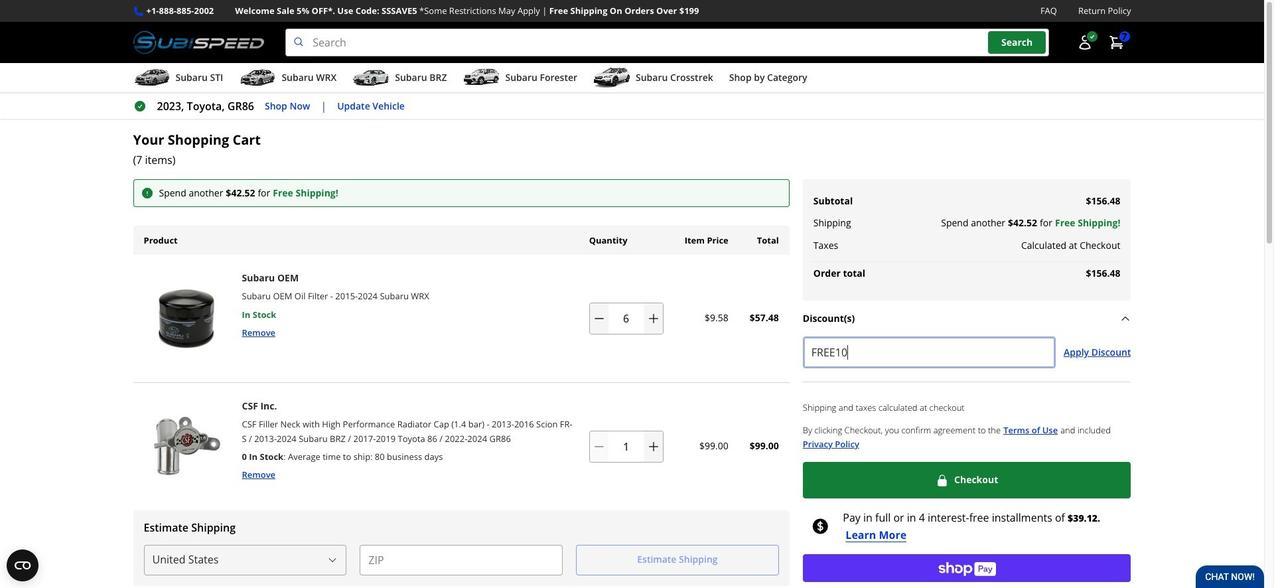 Task type: locate. For each thing, give the bounding box(es) containing it.
a subaru brz thumbnail image image
[[353, 68, 390, 88]]

increment image
[[647, 440, 660, 453]]

a subaru crosstrek thumbnail image image
[[594, 68, 631, 88]]

None number field
[[589, 303, 664, 334], [589, 431, 664, 463], [589, 303, 664, 334], [589, 431, 664, 463]]

a subaru forester thumbnail image image
[[463, 68, 500, 88]]

buy with shop pay image
[[938, 561, 997, 576]]

sub15208aa170 oem subaru oil filter - 2015-2020 wrx, image
[[138, 271, 234, 366]]

open widget image
[[7, 550, 39, 582]]

Zip text field
[[360, 545, 563, 575]]

decrement image
[[593, 312, 606, 325]]

Country Select button
[[144, 545, 347, 575]]

button image
[[1077, 35, 1093, 51]]



Task type: describe. For each thing, give the bounding box(es) containing it.
csf8044 the all-aluminum filler neck will include a high-pressure radiator cap to fit the subaru brz., image
[[138, 399, 234, 494]]

increment image
[[647, 312, 660, 325]]

a subaru sti thumbnail image image
[[133, 68, 170, 88]]

subispeed logo image
[[133, 29, 264, 57]]

Discount Code field
[[803, 337, 1056, 369]]

country select image
[[328, 555, 338, 566]]

decrement image
[[593, 440, 606, 453]]

search input field
[[286, 29, 1050, 57]]

a subaru wrx thumbnail image image
[[239, 68, 276, 88]]



Task type: vqa. For each thing, say whether or not it's contained in the screenshot.
Increment icon
yes



